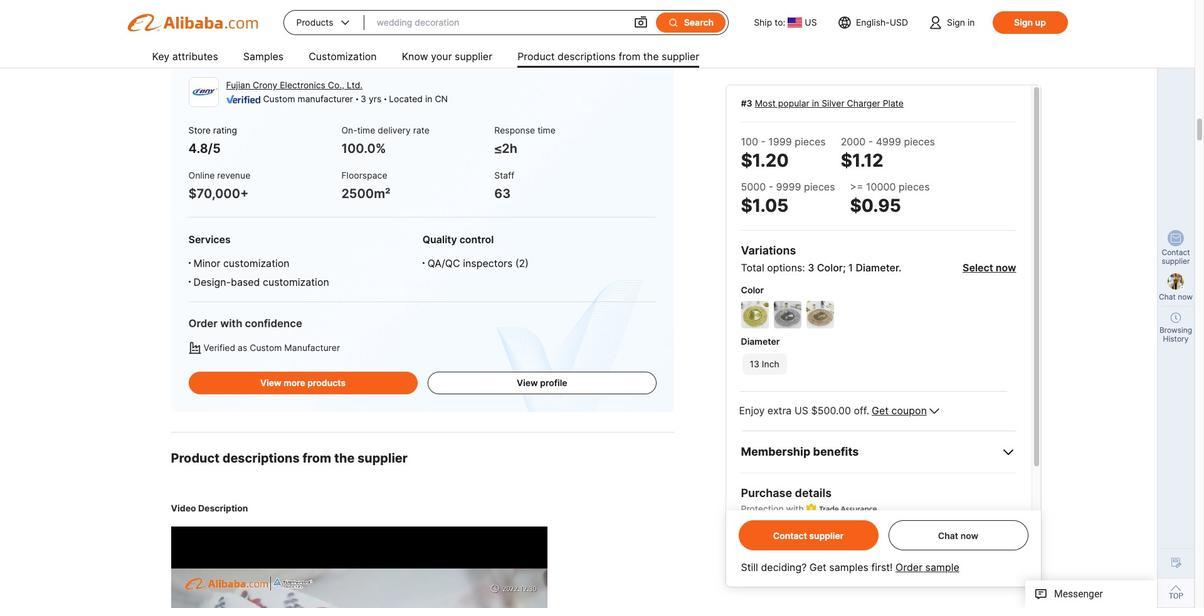 Task type: describe. For each thing, give the bounding box(es) containing it.
dispatch
[[821, 537, 858, 547]]

$1.12
[[841, 150, 884, 171]]

to:
[[775, 17, 786, 28]]

online revenue $70,000+
[[188, 170, 250, 201]]

1 horizontal spatial in
[[812, 98, 819, 109]]

response
[[494, 125, 535, 135]]

view profile link
[[428, 372, 657, 395]]

sign in
[[947, 17, 975, 28]]

100 - 1999 pieces $1.20
[[741, 135, 826, 171]]

co.,
[[328, 80, 344, 90]]

inch
[[762, 359, 780, 369]]

products
[[296, 17, 333, 28]]

0 vertical spatial your
[[208, 31, 236, 46]]

usd
[[890, 17, 908, 28]]

$1.05
[[741, 195, 789, 216]]

located
[[389, 93, 423, 104]]

floorspace 2500m²
[[341, 170, 391, 201]]


[[668, 17, 679, 28]]

most popular in  silver charger plate link
[[755, 98, 904, 109]]

- for $1.20
[[761, 135, 766, 148]]

chat now button
[[938, 530, 979, 541]]

$500.00
[[811, 405, 851, 417]]

order with confidence
[[188, 318, 302, 330]]

0 horizontal spatial product
[[171, 451, 220, 466]]

supplier inside contact supplier
[[1162, 257, 1190, 266]]

0 horizontal spatial from
[[303, 451, 331, 466]]

;
[[843, 262, 846, 274]]

0 horizontal spatial contact supplier
[[773, 530, 844, 541]]

staff
[[494, 170, 515, 180]]

1 vertical spatial diameter
[[741, 336, 780, 347]]

from inside product descriptions from the supplier link
[[619, 50, 641, 63]]

crony
[[253, 80, 277, 90]]

inspectors
[[463, 257, 513, 270]]

off.
[[854, 405, 869, 417]]

get coupon link
[[872, 405, 927, 418]]

0 vertical spatial know your supplier
[[171, 31, 289, 46]]

sample
[[926, 561, 960, 574]]

design-
[[194, 276, 231, 289]]

staff 63
[[494, 170, 515, 201]]

manufacturer
[[284, 343, 340, 353]]

0 vertical spatial product descriptions from the supplier
[[518, 50, 699, 63]]

up
[[1035, 17, 1046, 28]]

- for $1.05
[[769, 181, 773, 193]]

0 vertical spatial custom
[[263, 93, 295, 104]]

english-usd
[[856, 17, 908, 28]]

more
[[284, 378, 305, 388]]

verified as custom manufacturer
[[204, 343, 340, 353]]

fujian crony electronics co., ltd. link
[[226, 80, 363, 90]]

total
[[741, 262, 764, 274]]

3 yrs
[[361, 93, 382, 104]]

in for located
[[425, 93, 432, 104]]

1 horizontal spatial descriptions
[[558, 50, 616, 63]]

floorspace
[[341, 170, 387, 180]]

extra
[[768, 405, 792, 417]]

$1.20
[[741, 150, 789, 171]]

browsing
[[1160, 326, 1192, 335]]


[[633, 15, 649, 30]]

1 horizontal spatial get
[[872, 405, 889, 417]]

most
[[755, 98, 776, 109]]

rating
[[213, 125, 237, 135]]

- for $1.12
[[869, 135, 873, 148]]

2000 - 4999 pieces $1.12
[[841, 135, 935, 171]]

4999
[[876, 135, 901, 148]]

search
[[684, 17, 714, 28]]

order sample link
[[896, 561, 960, 574]]

view for view more products
[[260, 378, 282, 388]]

1 horizontal spatial the
[[643, 50, 659, 63]]

contact inside 'contact supplier to negotiate shipping details enjoy on-time dispatch guarantee'
[[759, 526, 792, 536]]

qa/qc
[[428, 257, 460, 270]]

know inside "know your supplier" link
[[402, 50, 428, 63]]

select now
[[963, 262, 1016, 274]]

2000
[[841, 135, 866, 148]]

on- inside 'contact supplier to negotiate shipping details enjoy on-time dispatch guarantee'
[[784, 537, 800, 547]]

0 vertical spatial order
[[188, 318, 218, 330]]

1 vertical spatial now
[[1178, 292, 1193, 302]]

0 vertical spatial details
[[795, 487, 832, 500]]

with for order
[[220, 318, 242, 330]]

store
[[188, 125, 211, 135]]

wedding decoration text field
[[377, 11, 621, 34]]

now for chat now button on the bottom right of page
[[961, 530, 979, 541]]

cn
[[435, 93, 448, 104]]

based
[[231, 276, 260, 289]]

in for sign
[[968, 17, 975, 28]]

benefits
[[813, 445, 859, 458]]

on-time delivery rate 100.0%
[[341, 125, 430, 156]]

1 horizontal spatial diameter
[[856, 262, 899, 274]]

qa/qc inspectors (2)
[[428, 257, 529, 270]]

0 vertical spatial customization
[[223, 257, 290, 270]]

purchase
[[741, 487, 792, 500]]

13
[[750, 359, 760, 369]]

5000
[[741, 181, 766, 193]]

minor
[[194, 257, 220, 270]]

product inside product descriptions from the supplier link
[[518, 50, 555, 63]]

2500m²
[[341, 186, 391, 201]]

.
[[899, 262, 902, 274]]

ltd.
[[347, 80, 363, 90]]

key
[[152, 50, 170, 63]]

10000
[[866, 181, 896, 193]]

customization link
[[309, 45, 377, 70]]

samples
[[243, 50, 284, 63]]

verified
[[204, 343, 235, 353]]

time inside 'contact supplier to negotiate shipping details enjoy on-time dispatch guarantee'
[[800, 537, 819, 547]]

manufacturer
[[298, 93, 353, 104]]

#3
[[741, 98, 752, 109]]

0 horizontal spatial chat now
[[938, 530, 979, 541]]

located in cn
[[389, 93, 448, 104]]

1 vertical spatial us
[[795, 405, 809, 417]]

purchase details
[[741, 487, 832, 500]]

time for ≤2h
[[538, 125, 556, 135]]

first!
[[871, 561, 893, 574]]


[[338, 16, 352, 29]]

enjoy extra us $500.00 off. get coupon
[[739, 405, 927, 417]]

silver
[[822, 98, 845, 109]]

0 vertical spatial know
[[171, 31, 206, 46]]



Task type: locate. For each thing, give the bounding box(es) containing it.
- inside 2000 - 4999 pieces $1.12
[[869, 135, 873, 148]]

customization up confidence
[[263, 276, 329, 289]]

0 vertical spatial 3
[[361, 93, 366, 104]]

get left samples
[[810, 561, 827, 574]]

2 horizontal spatial in
[[968, 17, 975, 28]]

enjoy inside 'contact supplier to negotiate shipping details enjoy on-time dispatch guarantee'
[[759, 537, 781, 547]]

1 horizontal spatial order
[[896, 561, 923, 574]]

from
[[619, 50, 641, 63], [303, 451, 331, 466]]

- inside '5000 - 9999 pieces $1.05'
[[769, 181, 773, 193]]

electronics
[[280, 80, 325, 90]]

know up key attributes in the left of the page
[[171, 31, 206, 46]]

0 horizontal spatial in
[[425, 93, 432, 104]]

color down total
[[741, 285, 764, 295]]

delivery
[[378, 125, 411, 135]]

video
[[171, 503, 196, 514]]

0 horizontal spatial on-
[[341, 125, 357, 135]]

in
[[968, 17, 975, 28], [425, 93, 432, 104], [812, 98, 819, 109]]

view profile
[[517, 378, 567, 388]]

1 vertical spatial chat now
[[938, 530, 979, 541]]

0 vertical spatial on-
[[341, 125, 357, 135]]

details up contact supplier button at the right bottom of the page
[[795, 487, 832, 500]]

0 vertical spatial us
[[805, 17, 817, 28]]

1 horizontal spatial contact supplier
[[1162, 248, 1190, 266]]

1 horizontal spatial 3
[[808, 262, 815, 274]]

total options: 3 color ; 1 diameter .
[[741, 262, 902, 274]]

your up the attributes
[[208, 31, 236, 46]]

1 horizontal spatial details
[[920, 526, 947, 536]]

your
[[208, 31, 236, 46], [431, 50, 452, 63]]

protection with
[[741, 503, 804, 514]]

0 horizontal spatial your
[[208, 31, 236, 46]]

still
[[741, 561, 758, 574]]

1 vertical spatial 3
[[808, 262, 815, 274]]

1 horizontal spatial know your supplier
[[402, 50, 492, 63]]

- inside 100 - 1999 pieces $1.20
[[761, 135, 766, 148]]

order right "first!"
[[896, 561, 923, 574]]

1 horizontal spatial with
[[786, 503, 804, 514]]

membership
[[741, 445, 811, 458]]

enjoy left extra
[[739, 405, 765, 417]]

response time ≤2h
[[494, 125, 556, 156]]

view
[[260, 378, 282, 388], [517, 378, 538, 388]]

color
[[817, 262, 843, 274], [741, 285, 764, 295]]

diameter up 13 inch
[[741, 336, 780, 347]]

3 right options:
[[808, 262, 815, 274]]

>=
[[850, 181, 863, 193]]

product up "video"
[[171, 451, 220, 466]]

time
[[357, 125, 375, 135], [538, 125, 556, 135], [800, 537, 819, 547]]

100
[[741, 135, 758, 148]]

>= 10000 pieces $0.95
[[850, 181, 930, 216]]

1 vertical spatial from
[[303, 451, 331, 466]]

pieces right 10000
[[899, 181, 930, 193]]

products 
[[296, 16, 352, 29]]

1 vertical spatial color
[[741, 285, 764, 295]]

diameter right the 1 at the right of page
[[856, 262, 899, 274]]

time right response
[[538, 125, 556, 135]]

minor customization design-based customization
[[194, 257, 329, 289]]

1 horizontal spatial product descriptions from the supplier
[[518, 50, 699, 63]]

2 horizontal spatial now
[[1178, 292, 1193, 302]]

enjoy up deciding?
[[759, 537, 781, 547]]

-
[[761, 135, 766, 148], [869, 135, 873, 148], [769, 181, 773, 193]]

pieces
[[795, 135, 826, 148], [904, 135, 935, 148], [804, 181, 835, 193], [899, 181, 930, 193]]

0 vertical spatial chat now
[[1159, 292, 1193, 302]]

1 vertical spatial order
[[896, 561, 923, 574]]

- right 100
[[761, 135, 766, 148]]

know your supplier link
[[402, 45, 492, 70]]

1 horizontal spatial now
[[996, 262, 1016, 274]]

with for protection
[[786, 503, 804, 514]]

order up "verified"
[[188, 318, 218, 330]]

time left 'dispatch'
[[800, 537, 819, 547]]

customization up based
[[223, 257, 290, 270]]

custom right as
[[250, 343, 282, 353]]

0 horizontal spatial order
[[188, 318, 218, 330]]

1 horizontal spatial sign
[[1014, 17, 1033, 28]]

5000 - 9999 pieces $1.05
[[741, 181, 835, 216]]

revenue
[[217, 170, 250, 180]]

0 horizontal spatial 3
[[361, 93, 366, 104]]

time inside 'response time ≤2h'
[[538, 125, 556, 135]]

ship to:
[[754, 17, 786, 28]]

0 vertical spatial with
[[220, 318, 242, 330]]

0 horizontal spatial get
[[810, 561, 827, 574]]

us right to: at right
[[805, 17, 817, 28]]

1 vertical spatial product descriptions from the supplier
[[171, 451, 408, 466]]

rate
[[413, 125, 430, 135]]

1 horizontal spatial product
[[518, 50, 555, 63]]

sign for sign in
[[947, 17, 965, 28]]

0 horizontal spatial know your supplier
[[171, 31, 289, 46]]

0 vertical spatial descriptions
[[558, 50, 616, 63]]

chat now up sample
[[938, 530, 979, 541]]

contact supplier
[[1162, 248, 1190, 266], [773, 530, 844, 541]]

0 vertical spatial color
[[817, 262, 843, 274]]

fujian
[[226, 80, 250, 90]]

know your supplier up cn
[[402, 50, 492, 63]]

pieces inside >= 10000 pieces $0.95
[[899, 181, 930, 193]]

0 horizontal spatial descriptions
[[222, 451, 300, 466]]

custom manufacturer
[[263, 93, 353, 104]]

pieces for $1.12
[[904, 135, 935, 148]]

1 horizontal spatial color
[[817, 262, 843, 274]]

pieces for $1.20
[[795, 135, 826, 148]]

in left silver
[[812, 98, 819, 109]]

deciding?
[[761, 561, 807, 574]]

1 sign from the left
[[947, 17, 965, 28]]

description
[[198, 503, 248, 514]]

sign for sign up
[[1014, 17, 1033, 28]]

view for view profile
[[517, 378, 538, 388]]

0 vertical spatial enjoy
[[739, 405, 765, 417]]

know up located in cn
[[402, 50, 428, 63]]

1 horizontal spatial know
[[402, 50, 428, 63]]

1 vertical spatial product
[[171, 451, 220, 466]]

0 horizontal spatial know
[[171, 31, 206, 46]]

3
[[361, 93, 366, 104], [808, 262, 815, 274]]

know your supplier
[[171, 31, 289, 46], [402, 50, 492, 63]]

time for delivery
[[357, 125, 375, 135]]

on-
[[341, 125, 357, 135], [784, 537, 800, 547]]

1 vertical spatial custom
[[250, 343, 282, 353]]

1 horizontal spatial chat now
[[1159, 292, 1193, 302]]

0 vertical spatial the
[[643, 50, 659, 63]]

4.8/5
[[188, 141, 221, 156]]

chat now up browsing
[[1159, 292, 1193, 302]]

1 horizontal spatial time
[[538, 125, 556, 135]]

1 vertical spatial contact supplier
[[773, 530, 844, 541]]

0 horizontal spatial product descriptions from the supplier
[[171, 451, 408, 466]]

≤2h
[[494, 141, 517, 156]]

pieces inside 100 - 1999 pieces $1.20
[[795, 135, 826, 148]]

13 inch link
[[741, 353, 788, 376]]

1 vertical spatial your
[[431, 50, 452, 63]]

1 vertical spatial descriptions
[[222, 451, 300, 466]]

2 horizontal spatial -
[[869, 135, 873, 148]]

sign right usd
[[947, 17, 965, 28]]

0 vertical spatial now
[[996, 262, 1016, 274]]

63
[[494, 186, 511, 201]]

your up cn
[[431, 50, 452, 63]]

1
[[848, 262, 853, 274]]

coupon
[[892, 405, 927, 417]]

custom down crony
[[263, 93, 295, 104]]

know
[[171, 31, 206, 46], [402, 50, 428, 63]]

us right extra
[[795, 405, 809, 417]]

1 horizontal spatial your
[[431, 50, 452, 63]]

0 vertical spatial product
[[518, 50, 555, 63]]

2 view from the left
[[517, 378, 538, 388]]

1 view from the left
[[260, 378, 282, 388]]

video description
[[171, 503, 248, 514]]

still deciding? get samples first! order sample
[[741, 561, 960, 574]]

product descriptions from the supplier
[[518, 50, 699, 63], [171, 451, 408, 466]]

online
[[188, 170, 215, 180]]

know your supplier up the samples
[[171, 31, 289, 46]]

0 vertical spatial contact supplier
[[1162, 248, 1190, 266]]

1 vertical spatial know your supplier
[[402, 50, 492, 63]]

get right the off.
[[872, 405, 889, 417]]

attributes
[[172, 50, 218, 63]]

0 horizontal spatial time
[[357, 125, 375, 135]]

1 vertical spatial details
[[920, 526, 947, 536]]

arrow down image
[[930, 405, 940, 418]]

- right 5000
[[769, 181, 773, 193]]

0 horizontal spatial -
[[761, 135, 766, 148]]

color left the 1 at the right of page
[[817, 262, 843, 274]]

browsing history
[[1160, 326, 1192, 344]]

0 horizontal spatial with
[[220, 318, 242, 330]]

to
[[830, 526, 838, 536]]

0 horizontal spatial details
[[795, 487, 832, 500]]

1 horizontal spatial view
[[517, 378, 538, 388]]

$0.95
[[850, 195, 901, 216]]

- right 2000 at right top
[[869, 135, 873, 148]]

on- up 100.0%
[[341, 125, 357, 135]]

1 vertical spatial with
[[786, 503, 804, 514]]

time up 100.0%
[[357, 125, 375, 135]]

chat up sample
[[938, 530, 959, 541]]

in left cn
[[425, 93, 432, 104]]

2 vertical spatial now
[[961, 530, 979, 541]]

1 vertical spatial on-
[[784, 537, 800, 547]]

samples link
[[243, 45, 284, 70]]

quality control
[[423, 234, 494, 246]]

1 horizontal spatial -
[[769, 181, 773, 193]]

yrs
[[369, 93, 382, 104]]

1 vertical spatial customization
[[263, 276, 329, 289]]

0 horizontal spatial diameter
[[741, 336, 780, 347]]

1 vertical spatial get
[[810, 561, 827, 574]]

0 horizontal spatial now
[[961, 530, 979, 541]]

options:
[[767, 262, 805, 274]]

1 vertical spatial know
[[402, 50, 428, 63]]

shipping
[[882, 526, 917, 536]]

time inside on-time delivery rate 100.0%
[[357, 125, 375, 135]]

in left the sign up
[[968, 17, 975, 28]]

0 vertical spatial from
[[619, 50, 641, 63]]

1 vertical spatial the
[[334, 451, 355, 466]]

chat up browsing
[[1159, 292, 1176, 302]]

pieces inside 2000 - 4999 pieces $1.12
[[904, 135, 935, 148]]

chat now
[[1159, 292, 1193, 302], [938, 530, 979, 541]]

charger
[[847, 98, 881, 109]]

view left profile
[[517, 378, 538, 388]]

0 vertical spatial diameter
[[856, 262, 899, 274]]

2 sign from the left
[[1014, 17, 1033, 28]]

product down wedding decoration text field
[[518, 50, 555, 63]]

sign left up
[[1014, 17, 1033, 28]]

0 vertical spatial get
[[872, 405, 889, 417]]

pieces inside '5000 - 9999 pieces $1.05'
[[804, 181, 835, 193]]

supplier inside 'contact supplier to negotiate shipping details enjoy on-time dispatch guarantee'
[[794, 526, 827, 536]]

1 vertical spatial enjoy
[[759, 537, 781, 547]]

control
[[460, 234, 494, 246]]

with up as
[[220, 318, 242, 330]]

1 horizontal spatial chat
[[1159, 292, 1176, 302]]

with down purchase details
[[786, 503, 804, 514]]

pieces right 9999
[[804, 181, 835, 193]]

1 horizontal spatial on-
[[784, 537, 800, 547]]

contact
[[1162, 248, 1190, 257], [759, 526, 792, 536], [773, 530, 807, 541]]

details right the shipping
[[920, 526, 947, 536]]

0 horizontal spatial the
[[334, 451, 355, 466]]

product descriptions from the supplier link
[[518, 45, 699, 70]]

guarantee
[[861, 537, 905, 547]]

0 vertical spatial chat
[[1159, 292, 1176, 302]]

on- up deciding?
[[784, 537, 800, 547]]

details inside 'contact supplier to negotiate shipping details enjoy on-time dispatch guarantee'
[[920, 526, 947, 536]]

13 inch
[[750, 359, 780, 369]]

pieces right 4999
[[904, 135, 935, 148]]

pieces for $1.05
[[804, 181, 835, 193]]

diameter
[[856, 262, 899, 274], [741, 336, 780, 347]]

products
[[308, 378, 346, 388]]

customization
[[223, 257, 290, 270], [263, 276, 329, 289]]

1 horizontal spatial from
[[619, 50, 641, 63]]

0 horizontal spatial sign
[[947, 17, 965, 28]]

2 horizontal spatial time
[[800, 537, 819, 547]]

get
[[872, 405, 889, 417], [810, 561, 827, 574]]

0 horizontal spatial color
[[741, 285, 764, 295]]

on- inside on-time delivery rate 100.0%
[[341, 125, 357, 135]]

0 horizontal spatial chat
[[938, 530, 959, 541]]

pieces right 1999
[[795, 135, 826, 148]]

profile
[[540, 378, 567, 388]]

view left the more
[[260, 378, 282, 388]]

plate
[[883, 98, 904, 109]]

as
[[238, 343, 247, 353]]

now for select now link
[[996, 262, 1016, 274]]

···
[[911, 563, 917, 572]]

1 vertical spatial chat
[[938, 530, 959, 541]]

3 left yrs
[[361, 93, 366, 104]]

view more products link
[[188, 372, 418, 395]]



Task type: vqa. For each thing, say whether or not it's contained in the screenshot.
"Twins"
no



